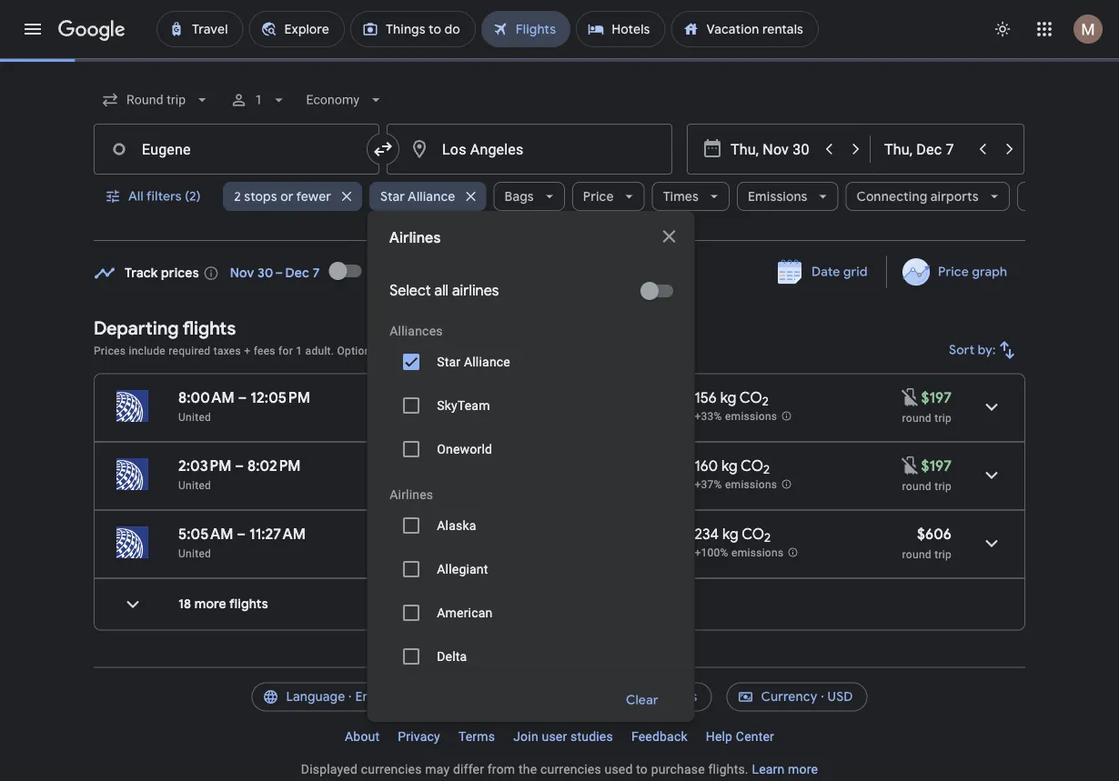 Task type: locate. For each thing, give the bounding box(es) containing it.
lax down total duration 4 hr 5 min. element
[[478, 411, 499, 424]]

2 vertical spatial trip
[[935, 548, 952, 561]]

2 left "stops" on the top
[[234, 188, 241, 205]]

location
[[555, 758, 607, 774]]

1 vertical spatial 5
[[449, 457, 457, 475]]

1 hr from the top
[[461, 389, 475, 407]]

1 vertical spatial $197
[[921, 457, 952, 475]]

25 more flights image
[[111, 651, 155, 695]]

date grid
[[812, 264, 868, 280]]

emissions
[[748, 188, 807, 205]]

1 eug from the top
[[449, 411, 470, 424]]

track prices
[[125, 265, 199, 282]]

charges
[[383, 344, 424, 357]]

emissions down 234 kg co 2 on the right bottom of the page
[[732, 547, 784, 560]]

5 for 58
[[449, 593, 457, 612]]

5:05 am
[[178, 525, 233, 544]]

1 +100% from the top
[[695, 547, 729, 560]]

2 234 from the top
[[695, 593, 719, 612]]

kg inside "160 kg co 2"
[[722, 457, 738, 475]]

0 vertical spatial 234
[[695, 525, 719, 544]]

trip
[[935, 412, 952, 425], [935, 480, 952, 493], [935, 548, 952, 561]]

optional
[[337, 344, 380, 357]]

0 vertical spatial trip
[[935, 412, 952, 425]]

2 lax from the top
[[478, 616, 499, 628]]

lax for 58
[[478, 616, 499, 628]]

eug
[[449, 411, 470, 424], [449, 616, 470, 628]]

2 hr from the top
[[461, 457, 475, 475]]

taxes
[[214, 344, 241, 357]]

None field
[[94, 84, 219, 116], [299, 84, 392, 116], [94, 84, 219, 116], [299, 84, 392, 116]]

star alliance up 4
[[437, 354, 510, 369]]

+37% emissions
[[695, 479, 777, 492]]

united down departure time: 2:03 pm. text field at bottom left
[[178, 479, 211, 492]]

None text field
[[387, 124, 672, 175]]

1 horizontal spatial alliance
[[464, 354, 510, 369]]

0 horizontal spatial star
[[380, 188, 405, 205]]

Arrival time: 12:05 PM. text field
[[251, 389, 310, 407]]

– right departure time: 1:01 pm. text box at bottom left
[[231, 593, 240, 612]]

hr inside "total duration 6 hr 22 min." element
[[461, 525, 474, 544]]

connecting airports button
[[845, 175, 1010, 218]]

eug inside 5 hr 58 min eug – lax
[[449, 616, 470, 628]]

co
[[740, 389, 762, 407], [741, 457, 764, 475], [742, 525, 765, 544]]

6
[[449, 525, 457, 544]]

trip inside "$606 round trip"
[[935, 548, 952, 561]]

1 vertical spatial round trip
[[902, 480, 952, 493]]

1 vertical spatial +100%
[[695, 615, 729, 628]]

eug inside 4 hr 5 min eug – lax
[[449, 411, 470, 424]]

min inside 5 hr 58 min eug – lax
[[498, 593, 522, 612]]

0 horizontal spatial 1
[[255, 92, 262, 107]]

clear
[[626, 693, 659, 709]]

apply.
[[520, 344, 550, 357]]

date grid button
[[765, 256, 883, 288]]

0 vertical spatial round trip
[[902, 412, 952, 425]]

2 up +100% emissions
[[765, 531, 771, 546]]

co inside "160 kg co 2"
[[741, 457, 764, 475]]

united inside 2:03 pm – 8:02 pm united
[[178, 479, 211, 492]]

united for 5:05 am
[[178, 547, 211, 560]]

eug up delta on the left
[[449, 616, 470, 628]]

price for price
[[583, 188, 614, 205]]

+33% emissions
[[695, 411, 777, 423]]

trip down $197 text box
[[935, 480, 952, 493]]

234 down +100% emissions
[[695, 593, 719, 612]]

1 horizontal spatial star
[[437, 354, 460, 369]]

2 up +37% emissions
[[764, 462, 770, 478]]

hr for 5
[[461, 389, 475, 407]]

fees right bag
[[471, 344, 493, 357]]

2 $197 from the top
[[921, 457, 952, 475]]

11:27 am
[[249, 525, 306, 544]]

197 US dollars text field
[[921, 389, 952, 407]]

234 inside 234 +100% emissions
[[695, 593, 719, 612]]

0 vertical spatial $197
[[921, 389, 952, 407]]

234 for kg
[[695, 525, 719, 544]]

0 horizontal spatial alliance
[[407, 188, 455, 205]]

None search field
[[94, 78, 1111, 782]]

0 vertical spatial co
[[740, 389, 762, 407]]

hr left 58
[[461, 593, 475, 612]]

united inside the 5:05 am – 11:27 am united
[[178, 547, 211, 560]]

– right 8:00 am
[[238, 389, 247, 407]]

4
[[449, 389, 458, 407]]

find the best price region
[[94, 249, 1026, 303]]

min right 59
[[498, 457, 522, 475]]

2
[[234, 188, 241, 205], [762, 394, 769, 410], [764, 462, 770, 478], [765, 531, 771, 546]]

5 inside 5 hr 58 min eug – lax
[[449, 593, 457, 612]]

$197 for 160
[[921, 457, 952, 475]]

5 right 4
[[478, 389, 487, 407]]

– for 11:27 am
[[237, 525, 246, 544]]

alliance left bags
[[407, 188, 455, 205]]

star alliance
[[380, 188, 455, 205], [437, 354, 510, 369]]

kg inside 156 kg co 2
[[720, 389, 737, 407]]

3 hr from the top
[[461, 525, 474, 544]]

sort
[[949, 342, 975, 359]]

emissions inside 234 +100% emissions
[[732, 615, 784, 628]]

5 left 58
[[449, 593, 457, 612]]

co inside 156 kg co 2
[[740, 389, 762, 407]]

2 trip from the top
[[935, 480, 952, 493]]

0 horizontal spatial fees
[[254, 344, 276, 357]]

– inside 2:03 pm – 8:02 pm united
[[235, 457, 244, 475]]

min right the 22
[[497, 525, 521, 544]]

leaves eugene airport (eug) at 5:05 am on thursday, november 30 and arrives at los angeles international airport at 11:27 am on thursday, november 30. element
[[178, 525, 306, 544]]

hr inside total duration 5 hr 59 min. element
[[461, 457, 475, 475]]

hr
[[461, 389, 475, 407], [461, 457, 475, 475], [461, 525, 474, 544], [461, 593, 475, 612]]

hr right 4
[[461, 389, 475, 407]]

0 vertical spatial 5
[[478, 389, 487, 407]]

airlines
[[389, 229, 441, 248], [389, 487, 433, 502]]

eug down 4
[[449, 411, 470, 424]]

round for 160
[[902, 480, 932, 493]]

2 vertical spatial round
[[902, 548, 932, 561]]

star alliance down swap origin and destination. image
[[380, 188, 455, 205]]

airlines
[[452, 282, 499, 300]]

emissions down 156 kg co 2
[[725, 411, 777, 423]]

1 round trip from the top
[[902, 412, 952, 425]]

+100% down +100% emissions
[[695, 615, 729, 628]]

co up +37% emissions
[[741, 457, 764, 475]]

emissions for 156
[[725, 411, 777, 423]]

price for price graph
[[938, 264, 969, 280]]

1
[[255, 92, 262, 107], [296, 344, 302, 357]]

0 vertical spatial kg
[[720, 389, 737, 407]]

flights right more
[[231, 665, 270, 681]]

price inside the price graph button
[[938, 264, 969, 280]]

2 airlines from the top
[[389, 487, 433, 502]]

2 eug from the top
[[449, 616, 470, 628]]

2 inside 156 kg co 2
[[762, 394, 769, 410]]

filters
[[146, 188, 182, 205]]

– inside 5 hr 58 min eug – lax
[[470, 616, 478, 628]]

– right 2:03 pm
[[235, 457, 244, 475]]

duration, not selected image
[[1017, 175, 1111, 218]]

emissions down +100% emissions
[[732, 615, 784, 628]]

1 vertical spatial alliance
[[464, 354, 510, 369]]

kg up the +33% emissions
[[720, 389, 737, 407]]

star up 4
[[437, 354, 460, 369]]

hr left 59
[[461, 457, 475, 475]]

– right departure time: 5:05 am. text box
[[237, 525, 246, 544]]

round trip
[[902, 412, 952, 425], [902, 480, 952, 493]]

bag fees button
[[449, 344, 493, 357]]

leaves eugene airport (eug) at 8:00 am on thursday, november 30 and arrives at los angeles international airport at 12:05 pm on thursday, november 30. element
[[178, 389, 310, 407]]

round trip down $197 text box
[[902, 480, 952, 493]]

0 horizontal spatial price
[[583, 188, 614, 205]]

bags
[[504, 188, 534, 205]]

all
[[434, 282, 448, 300]]

$197 down sort
[[921, 389, 952, 407]]

min right 58
[[498, 593, 522, 612]]

star inside the star alliance popup button
[[380, 188, 405, 205]]

fees
[[254, 344, 276, 357], [471, 344, 493, 357]]

0 vertical spatial price
[[583, 188, 614, 205]]

round down $606 text box
[[902, 548, 932, 561]]

1 round from the top
[[902, 412, 932, 425]]

2 vertical spatial co
[[742, 525, 765, 544]]

1 horizontal spatial price
[[938, 264, 969, 280]]

english (united states)
[[355, 758, 491, 774]]

lax for 5
[[478, 411, 499, 424]]

star
[[380, 188, 405, 205], [437, 354, 460, 369]]

star alliance button
[[369, 175, 486, 218]]

fees right +
[[254, 344, 276, 357]]

156
[[695, 389, 717, 407]]

hr inside 4 hr 5 min eug – lax
[[461, 389, 475, 407]]

round down this price for this flight doesn't include overhead bin access. if you need a carry-on bag, use the bags filter to update prices. image
[[902, 412, 932, 425]]

1 vertical spatial 1
[[296, 344, 302, 357]]

1 lax from the top
[[478, 411, 499, 424]]

states)
[[448, 758, 491, 774]]

5 left 59
[[449, 457, 457, 475]]

american
[[437, 606, 492, 621]]

1 vertical spatial co
[[741, 457, 764, 475]]

min
[[490, 389, 515, 407], [498, 457, 522, 475], [497, 525, 521, 544], [498, 593, 522, 612]]

1 vertical spatial airlines
[[389, 487, 433, 502]]

+100%
[[695, 547, 729, 560], [695, 615, 729, 628]]

58
[[478, 593, 494, 612]]

1 234 from the top
[[695, 525, 719, 544]]

co up +100% emissions
[[742, 525, 765, 544]]

1 trip from the top
[[935, 412, 952, 425]]

0 vertical spatial airlines
[[389, 229, 441, 248]]

234 up +100% emissions
[[695, 525, 719, 544]]

round inside "$606 round trip"
[[902, 548, 932, 561]]

stops
[[244, 188, 277, 205]]

co inside 234 kg co 2
[[742, 525, 765, 544]]

$197 for 156
[[921, 389, 952, 407]]

swap origin and destination. image
[[372, 138, 394, 160]]

kg up +37% emissions
[[722, 457, 738, 475]]

0 vertical spatial flights
[[183, 317, 236, 340]]

min for 5 hr 58 min eug – lax
[[498, 593, 522, 612]]

co for 234
[[742, 525, 765, 544]]

flights up taxes
[[183, 317, 236, 340]]

0 vertical spatial alliance
[[407, 188, 455, 205]]

all
[[128, 188, 144, 205]]

– down the total duration 5 hr 58 min. element
[[470, 616, 478, 628]]

lax
[[478, 411, 499, 424], [478, 616, 499, 628]]

round
[[902, 412, 932, 425], [902, 480, 932, 493], [902, 548, 932, 561]]

5 for 59
[[449, 457, 457, 475]]

1 vertical spatial lax
[[478, 616, 499, 628]]

1 vertical spatial eug
[[449, 616, 470, 628]]

+100% down 234 kg co 2 on the right bottom of the page
[[695, 547, 729, 560]]

lax down 58
[[478, 616, 499, 628]]

0 vertical spatial eug
[[449, 411, 470, 424]]

0 vertical spatial round
[[902, 412, 932, 425]]

price right bags popup button
[[583, 188, 614, 205]]

6:59 pm
[[243, 593, 295, 612]]

1 $197 from the top
[[921, 389, 952, 407]]

0 vertical spatial +100%
[[695, 547, 729, 560]]

1 horizontal spatial fees
[[471, 344, 493, 357]]

eug for 5
[[449, 616, 470, 628]]

2 +100% from the top
[[695, 615, 729, 628]]

Departure time: 1:01 PM. text field
[[178, 593, 227, 612]]

1 vertical spatial trip
[[935, 480, 952, 493]]

1 vertical spatial 234
[[695, 593, 719, 612]]

– inside 8:00 am – 12:05 pm united
[[238, 389, 247, 407]]

– inside the 5:05 am – 11:27 am united
[[237, 525, 246, 544]]

united for 2:03 pm
[[178, 479, 211, 492]]

united down 5:05 am
[[178, 547, 211, 560]]

emissions down "160 kg co 2"
[[725, 479, 777, 492]]

close dialog image
[[659, 226, 680, 248]]

total duration 5 hr 58 min. element
[[449, 593, 567, 615]]

price left graph
[[938, 264, 969, 280]]

alliance
[[407, 188, 455, 205], [464, 354, 510, 369]]

2 vertical spatial kg
[[723, 525, 739, 544]]

1 vertical spatial price
[[938, 264, 969, 280]]

prices include required taxes + fees for 1 adult. optional charges and bag fees may apply.
[[94, 344, 550, 357]]

hr right 6
[[461, 525, 474, 544]]

0 vertical spatial lax
[[478, 411, 499, 424]]

round down this price for this flight doesn't include overhead bin access. if you need a carry-on bag, use the bags filter to update prices. icon
[[902, 480, 932, 493]]

lax inside 4 hr 5 min eug – lax
[[478, 411, 499, 424]]

2 inside "160 kg co 2"
[[764, 462, 770, 478]]

None text field
[[94, 124, 379, 175]]

2 inside popup button
[[234, 188, 241, 205]]

1 horizontal spatial 1
[[296, 344, 302, 357]]

leaves eugene airport (eug) at 2:03 pm on thursday, november 30 and arrives at los angeles international airport at 8:02 pm on thursday, november 30. element
[[178, 457, 301, 475]]

emissions for 234
[[732, 547, 784, 560]]

co up the +33% emissions
[[740, 389, 762, 407]]

3 round from the top
[[902, 548, 932, 561]]

delta only image
[[601, 635, 673, 679]]

4 hr 5 min eug – lax
[[449, 389, 515, 424]]

1 vertical spatial kg
[[722, 457, 738, 475]]

$606
[[917, 525, 952, 544]]

alliance up total duration 4 hr 5 min. element
[[464, 354, 510, 369]]

star down swap origin and destination. image
[[380, 188, 405, 205]]

flight details. leaves eugene airport (eug) at 8:00 am on thursday, november 30 and arrives at los angeles international airport at 12:05 pm on thursday, november 30. image
[[970, 385, 1014, 429]]

+100% inside 234 +100% emissions
[[695, 615, 729, 628]]

round trip down 197 us dollars text box
[[902, 412, 952, 425]]

min right skyteam
[[490, 389, 515, 407]]

0 vertical spatial star alliance
[[380, 188, 455, 205]]

1 vertical spatial round
[[902, 480, 932, 493]]

4 hr from the top
[[461, 593, 475, 612]]

hr for 58
[[461, 593, 475, 612]]

min inside 4 hr 5 min eug – lax
[[490, 389, 515, 407]]

– for 8:02 pm
[[235, 457, 244, 475]]

price inside price popup button
[[583, 188, 614, 205]]

learn more about tracked prices image
[[203, 265, 219, 282]]

234 inside 234 kg co 2
[[695, 525, 719, 544]]

2 round from the top
[[902, 480, 932, 493]]

234 +100% emissions
[[695, 593, 784, 628]]

Departure time: 2:03 PM. text field
[[178, 457, 232, 475]]

Arrival time: 6:59 PM. text field
[[243, 593, 295, 612]]

eug for 4
[[449, 411, 470, 424]]

lax inside 5 hr 58 min eug – lax
[[478, 616, 499, 628]]

2 round trip from the top
[[902, 480, 952, 493]]

hr inside 5 hr 58 min eug – lax
[[461, 593, 475, 612]]

– up oneworld
[[470, 411, 478, 424]]

nov
[[230, 265, 254, 282]]

2 inside 234 kg co 2
[[765, 531, 771, 546]]

2 vertical spatial 5
[[449, 593, 457, 612]]

main menu image
[[22, 18, 44, 40]]

united down departure time: 8:00 am. text box
[[178, 411, 211, 424]]

trip down 197 us dollars text box
[[935, 412, 952, 425]]

0 vertical spatial star
[[380, 188, 405, 205]]

trip down $606 text box
[[935, 548, 952, 561]]

3 trip from the top
[[935, 548, 952, 561]]

united inside 8:00 am – 12:05 pm united
[[178, 411, 211, 424]]

2 for 156
[[762, 394, 769, 410]]

197 US dollars text field
[[921, 457, 952, 475]]

2 up the +33% emissions
[[762, 394, 769, 410]]

price button
[[572, 175, 644, 218]]

price graph button
[[891, 256, 1022, 288]]

kg inside 234 kg co 2
[[723, 525, 739, 544]]

2 for 234
[[765, 531, 771, 546]]

2 stops or fewer button
[[223, 175, 362, 218]]

$197 left flight details. leaves eugene airport (eug) at 2:03 pm on thursday, november 30 and arrives at los angeles international airport at 8:02 pm on thursday, november 30. "image"
[[921, 457, 952, 475]]

connecting
[[856, 188, 927, 205]]

english
[[355, 758, 398, 774]]

united left states
[[617, 758, 657, 774]]

price
[[583, 188, 614, 205], [938, 264, 969, 280]]

flight details. leaves eugene airport (eug) at 5:05 am on thursday, november 30 and arrives at los angeles international airport at 11:27 am on thursday, november 30. image
[[970, 522, 1014, 566]]

times
[[663, 188, 699, 205]]

2 for 160
[[764, 462, 770, 478]]

kg up +100% emissions
[[723, 525, 739, 544]]

0 vertical spatial 1
[[255, 92, 262, 107]]



Task type: describe. For each thing, give the bounding box(es) containing it.
5:05 am – 11:27 am united
[[178, 525, 306, 560]]

1 vertical spatial star alliance
[[437, 354, 510, 369]]

united states
[[617, 758, 698, 774]]

departing
[[94, 317, 179, 340]]

language
[[286, 758, 345, 774]]

+
[[244, 344, 251, 357]]

Departure time: 5:05 AM. text field
[[178, 525, 233, 544]]

Return text field
[[885, 125, 968, 174]]

adult.
[[305, 344, 334, 357]]

co for 160
[[741, 457, 764, 475]]

2:03 pm
[[178, 457, 232, 475]]

+33%
[[695, 411, 722, 423]]

states
[[660, 758, 698, 774]]

select all airlines
[[389, 282, 499, 300]]

1 inside 1 popup button
[[255, 92, 262, 107]]

more
[[196, 665, 228, 681]]

+37%
[[695, 479, 722, 492]]

alliances
[[389, 324, 442, 339]]

bag
[[449, 344, 468, 357]]

skyteam
[[437, 398, 490, 413]]

min for 6 hr 22 min
[[497, 525, 521, 544]]

min for 4 hr 5 min eug – lax
[[490, 389, 515, 407]]

date
[[812, 264, 840, 280]]

all filters (2) button
[[94, 175, 215, 218]]

59
[[478, 457, 494, 475]]

loading results progress bar
[[0, 58, 1119, 62]]

allegiant
[[437, 562, 488, 577]]

trip for 156
[[935, 412, 952, 425]]

606 US dollars text field
[[917, 525, 952, 544]]

min for 5 hr 59 min
[[498, 457, 522, 475]]

6 hr 22 min
[[449, 525, 521, 544]]

oneworld
[[437, 442, 492, 457]]

Arrival time: 11:27 AM. text field
[[249, 525, 306, 544]]

160 kg co 2
[[695, 457, 770, 478]]

total duration 5 hr 59 min. element
[[449, 457, 567, 478]]

8:00 am – 12:05 pm united
[[178, 389, 310, 424]]

2:03 pm – 8:02 pm united
[[178, 457, 301, 492]]

sort by: button
[[942, 329, 1026, 372]]

include
[[129, 344, 166, 357]]

fewer
[[296, 188, 331, 205]]

grid
[[844, 264, 868, 280]]

leaves eugene airport (eug) at 1:01 pm on thursday, november 30 and arrives at los angeles international airport at 6:59 pm on thursday, november 30. element
[[178, 593, 295, 612]]

this price for this flight doesn't include overhead bin access. if you need a carry-on bag, use the bags filter to update prices. image
[[899, 387, 921, 408]]

234 for +100%
[[695, 593, 719, 612]]

required
[[169, 344, 211, 357]]

connecting airports
[[856, 188, 979, 205]]

160
[[695, 457, 718, 475]]

all filters (2)
[[128, 188, 201, 205]]

this price for this flight doesn't include overhead bin access. if you need a carry-on bag, use the bags filter to update prices. image
[[899, 455, 921, 477]]

alliance inside popup button
[[407, 188, 455, 205]]

1 fees from the left
[[254, 344, 276, 357]]

nov 30 – dec 7
[[230, 265, 320, 282]]

bags button
[[493, 175, 564, 218]]

co for 156
[[740, 389, 762, 407]]

hr for 22
[[461, 525, 474, 544]]

round for 156
[[902, 412, 932, 425]]

none search field containing airlines
[[94, 78, 1111, 782]]

8:00 am
[[178, 389, 235, 407]]

– for 6:59 pm
[[231, 593, 240, 612]]

25
[[178, 665, 193, 681]]

(2)
[[185, 188, 201, 205]]

hr for 59
[[461, 457, 475, 475]]

– for 12:05 pm
[[238, 389, 247, 407]]

united for 8:00 am
[[178, 411, 211, 424]]

star alliance inside popup button
[[380, 188, 455, 205]]

kg for 156
[[720, 389, 737, 407]]

Departure time: 8:00 AM. text field
[[178, 389, 235, 407]]

change appearance image
[[981, 7, 1025, 51]]

price graph
[[938, 264, 1007, 280]]

departing flights main content
[[94, 249, 1026, 714]]

156 kg co 2
[[695, 389, 769, 410]]

22
[[478, 525, 493, 544]]

total duration 6 hr 22 min. element
[[449, 525, 567, 546]]

5 inside 4 hr 5 min eug – lax
[[478, 389, 487, 407]]

$606 round trip
[[902, 525, 952, 561]]

delta
[[437, 649, 467, 664]]

1 inside departing flights 'main content'
[[296, 344, 302, 357]]

currency
[[761, 758, 818, 774]]

track
[[125, 265, 158, 282]]

2 fees from the left
[[471, 344, 493, 357]]

emissions for 160
[[725, 479, 777, 492]]

2 stops or fewer
[[234, 188, 331, 205]]

– inside 4 hr 5 min eug – lax
[[470, 411, 478, 424]]

flight details. leaves eugene airport (eug) at 2:03 pm on thursday, november 30 and arrives at los angeles international airport at 8:02 pm on thursday, november 30. image
[[970, 454, 1014, 497]]

(united
[[401, 758, 446, 774]]

kg for 160
[[722, 457, 738, 475]]

1 vertical spatial flights
[[231, 665, 270, 681]]

25 more flights
[[178, 665, 270, 681]]

departing flights
[[94, 317, 236, 340]]

round trip for 156
[[902, 412, 952, 425]]

12:05 pm
[[251, 389, 310, 407]]

1 button
[[222, 78, 295, 122]]

1 vertical spatial star
[[437, 354, 460, 369]]

round trip for 160
[[902, 480, 952, 493]]

emissions button
[[737, 175, 838, 218]]

sort by:
[[949, 342, 996, 359]]

clear button
[[604, 679, 680, 723]]

prices
[[94, 344, 126, 357]]

Arrival time: 8:02 PM. text field
[[248, 457, 301, 475]]

by:
[[978, 342, 996, 359]]

and
[[427, 344, 446, 357]]

5 hr 58 min eug – lax
[[449, 593, 522, 628]]

Departure text field
[[731, 125, 814, 174]]

total duration 4 hr 5 min. element
[[449, 389, 567, 410]]

usd
[[828, 758, 853, 774]]

graph
[[972, 264, 1007, 280]]

trip for 160
[[935, 480, 952, 493]]

airports
[[930, 188, 979, 205]]

30 – dec
[[257, 265, 310, 282]]

select
[[389, 282, 431, 300]]

may
[[496, 344, 517, 357]]

1 airlines from the top
[[389, 229, 441, 248]]

234 kg co 2
[[695, 525, 771, 546]]

+100% emissions
[[695, 547, 784, 560]]

1:01 pm
[[178, 593, 227, 612]]

or
[[280, 188, 293, 205]]

7
[[313, 265, 320, 282]]

kg for 234
[[723, 525, 739, 544]]



Task type: vqa. For each thing, say whether or not it's contained in the screenshot.
min within the 5 hr 58 min EUG – LAX
yes



